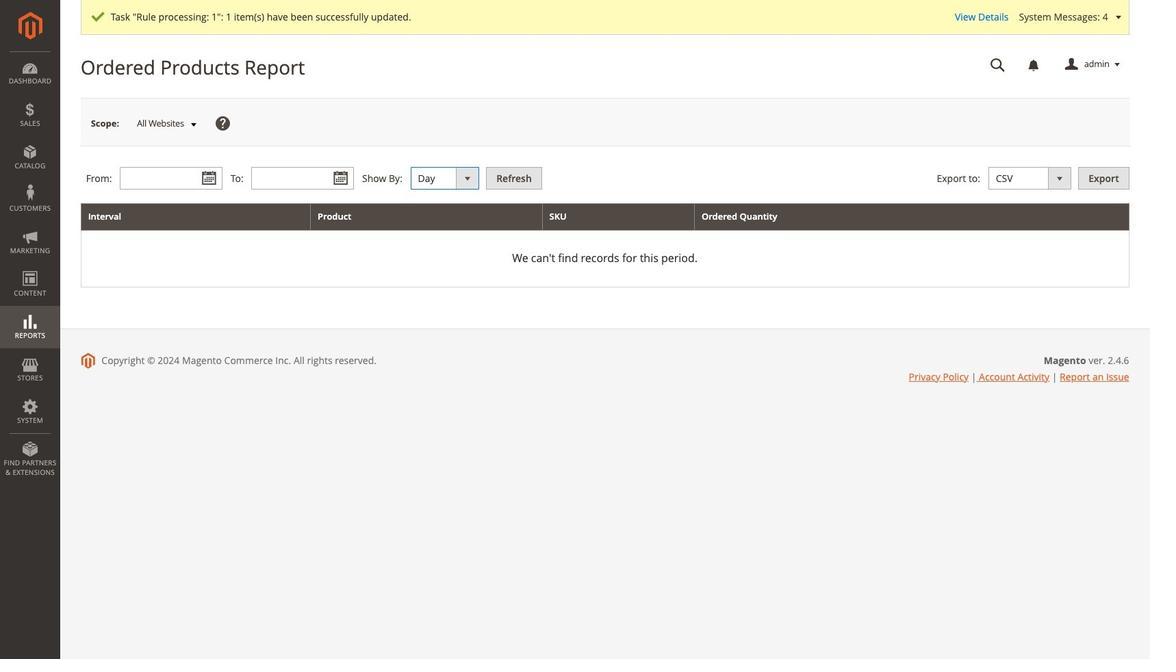 Task type: locate. For each thing, give the bounding box(es) containing it.
None text field
[[981, 53, 1016, 77], [120, 167, 223, 190], [252, 167, 354, 190], [981, 53, 1016, 77], [120, 167, 223, 190], [252, 167, 354, 190]]

menu bar
[[0, 51, 60, 484]]



Task type: describe. For each thing, give the bounding box(es) containing it.
magento admin panel image
[[18, 12, 42, 40]]



